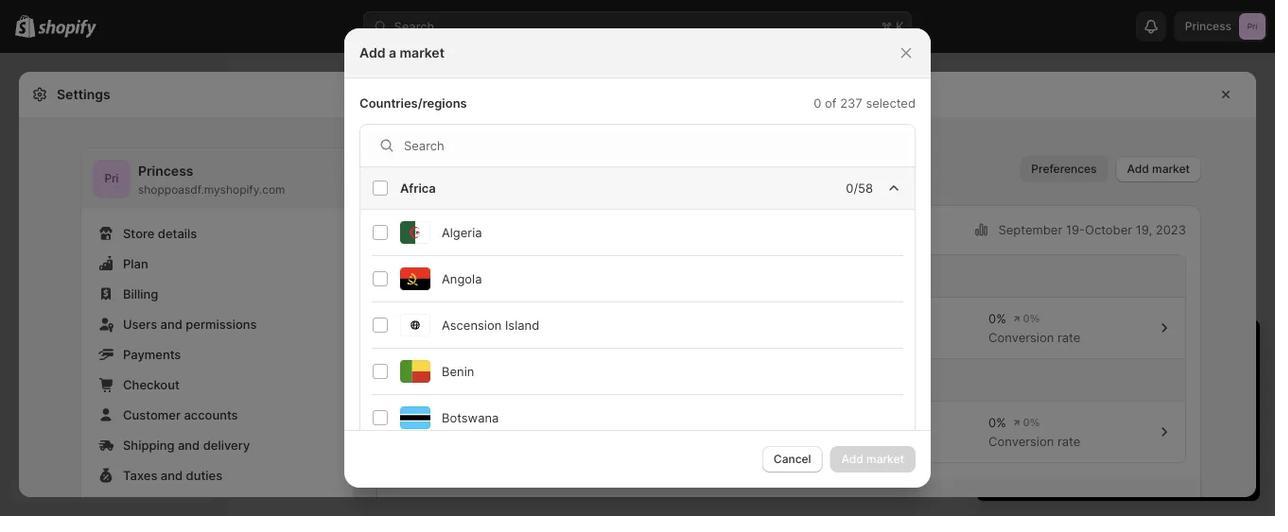 Task type: locate. For each thing, give the bounding box(es) containing it.
1 vertical spatial of
[[693, 434, 705, 449]]

1 horizontal spatial market
[[1152, 162, 1190, 176]]

change in conversion rate image
[[1014, 415, 1040, 430]]

19-
[[1066, 222, 1085, 237]]

october
[[1085, 222, 1132, 237]]

shop settings menu element
[[81, 149, 354, 516]]

2 rate from the top
[[1057, 434, 1081, 449]]

countries/regions
[[359, 96, 467, 110]]

taxes
[[123, 468, 157, 483]]

1 vertical spatial store
[[1048, 428, 1078, 442]]

users
[[123, 317, 157, 332]]

united states primary
[[446, 311, 525, 345]]

0 vertical spatial conversion rate
[[989, 330, 1081, 345]]

to
[[1132, 409, 1144, 423]]

conversion down change in conversion rate image
[[989, 434, 1054, 449]]

1 vertical spatial market
[[1152, 162, 1190, 176]]

0% left change in conversion rate icon on the bottom
[[989, 311, 1006, 326]]

0 vertical spatial conversion
[[989, 330, 1054, 345]]

and for delivery
[[178, 438, 200, 453]]

1 vertical spatial conversion rate
[[989, 434, 1081, 449]]

markets
[[376, 157, 452, 181]]

0% left $50
[[989, 415, 1006, 430]]

0 vertical spatial in
[[1082, 336, 1097, 359]]

209 countries/regions link
[[392, 496, 519, 510]]

of for total
[[693, 434, 705, 449]]

1 vertical spatial 0%
[[989, 415, 1006, 430]]

in inside dropdown button
[[1082, 336, 1097, 359]]

app
[[1037, 409, 1059, 423]]

and left the add
[[1082, 428, 1103, 442]]

selected
[[866, 96, 916, 110]]

ascension island
[[442, 318, 539, 332]]

209
[[392, 496, 414, 510]]

2 0% from the top
[[989, 415, 1006, 430]]

plan
[[123, 256, 148, 271]]

countries/regions
[[418, 496, 519, 510]]

0 vertical spatial rate
[[1057, 330, 1081, 345]]

angola
[[442, 271, 482, 286]]

credit
[[1095, 409, 1129, 423]]

island
[[505, 318, 539, 332]]

0% for change in conversion rate image
[[989, 415, 1006, 430]]

1 vertical spatial conversion
[[989, 434, 1054, 449]]

1 horizontal spatial of
[[693, 434, 705, 449]]

and for duties
[[161, 468, 183, 483]]

market inside button
[[1152, 162, 1190, 176]]

customer
[[123, 408, 181, 422]]

0 vertical spatial 0%
[[989, 311, 1006, 326]]

delivery
[[203, 438, 250, 453]]

1 rate from the top
[[1057, 330, 1081, 345]]

your up features
[[1210, 409, 1236, 423]]

princess image
[[93, 160, 131, 198]]

in right the not
[[567, 496, 577, 510]]

0%
[[989, 311, 1006, 326], [989, 415, 1006, 430]]

active
[[404, 269, 442, 283]]

market up 2023
[[1152, 162, 1190, 176]]

store details
[[123, 226, 197, 241]]

sales
[[738, 434, 767, 449]]

1 horizontal spatial in
[[1082, 336, 1097, 359]]

of inside add a market dialog
[[825, 96, 837, 110]]

rate right day at the bottom
[[1057, 330, 1081, 345]]

conversion rate for change in conversion rate icon on the bottom
[[989, 330, 1081, 345]]

store down "months"
[[1062, 409, 1092, 423]]

in right left
[[1082, 336, 1097, 359]]

conversion rate
[[989, 330, 1081, 345], [989, 434, 1081, 449]]

store down $50 app store credit link in the right of the page
[[1048, 428, 1078, 442]]

change in conversion rate image
[[1014, 311, 1040, 326]]

princess
[[138, 163, 193, 179]]

Search text field
[[404, 131, 909, 161]]

add for add market
[[1127, 162, 1149, 176]]

store inside 'to customize your online store and add bonus features'
[[1048, 428, 1078, 442]]

2 horizontal spatial of
[[825, 96, 837, 110]]

a
[[389, 45, 396, 61]]

overview
[[392, 222, 448, 237]]

online
[[1010, 428, 1045, 442]]

conversion for change in conversion rate icon on the bottom
[[989, 330, 1054, 345]]

customer accounts link
[[93, 402, 342, 428]]

add inside button
[[1127, 162, 1149, 176]]

features
[[1172, 428, 1219, 442]]

conversion
[[989, 330, 1054, 345], [989, 434, 1054, 449]]

2 conversion rate from the top
[[989, 434, 1081, 449]]

2 vertical spatial of
[[605, 496, 617, 510]]

algeria
[[442, 225, 482, 240]]

of
[[825, 96, 837, 110], [693, 434, 705, 449], [605, 496, 617, 510]]

of right the any
[[605, 496, 617, 510]]

shipping and delivery
[[123, 438, 250, 453]]

rate down $50 app store credit link in the right of the page
[[1057, 434, 1081, 449]]

checkout
[[123, 377, 179, 392]]

permissions
[[186, 317, 257, 332]]

add
[[359, 45, 385, 61], [1127, 162, 1149, 176]]

add left a
[[359, 45, 385, 61]]

1 vertical spatial add
[[1127, 162, 1149, 176]]

and down customer accounts
[[178, 438, 200, 453]]

your left markets. on the right bottom
[[620, 496, 646, 510]]

customize
[[1147, 409, 1207, 423]]

$1/month
[[1114, 390, 1169, 404]]

shoppoasdf.myshopify.com
[[138, 183, 285, 197]]

0 vertical spatial store
[[1062, 409, 1092, 423]]

rate for change in conversion rate image
[[1057, 434, 1081, 449]]

0 vertical spatial market
[[400, 45, 445, 61]]

$50 app store credit link
[[1010, 409, 1129, 423]]

conversion rate for change in conversion rate image
[[989, 434, 1081, 449]]

left
[[1047, 336, 1076, 359]]

1 0% from the top
[[989, 311, 1006, 326]]

0 horizontal spatial in
[[567, 496, 577, 510]]

store
[[1062, 409, 1092, 423], [1048, 428, 1078, 442]]

1 conversion from the top
[[989, 330, 1054, 345]]

bonus
[[1132, 428, 1168, 442]]

add inside dialog
[[359, 45, 385, 61]]

conversion rate down change in conversion rate image
[[989, 434, 1081, 449]]

in inside dialog
[[567, 496, 577, 510]]

your left trial
[[1102, 336, 1142, 359]]

0 horizontal spatial market
[[400, 45, 445, 61]]

are
[[523, 496, 541, 510]]

of left the total
[[693, 434, 705, 449]]

preferences link
[[1020, 156, 1108, 183]]

add up 19,
[[1127, 162, 1149, 176]]

0% for change in conversion rate icon on the bottom
[[989, 311, 1006, 326]]

details
[[158, 226, 197, 241]]

market
[[400, 45, 445, 61], [1152, 162, 1190, 176]]

rate
[[1057, 330, 1081, 345], [1057, 434, 1081, 449]]

1 horizontal spatial add
[[1127, 162, 1149, 176]]

search
[[394, 19, 434, 34]]

0 horizontal spatial add
[[359, 45, 385, 61]]

1
[[995, 336, 1004, 359]]

in
[[1082, 336, 1097, 359], [567, 496, 577, 510]]

1 conversion rate from the top
[[989, 330, 1081, 345]]

taxes and duties link
[[93, 463, 342, 489]]

0 vertical spatial of
[[825, 96, 837, 110]]

conversion rate down change in conversion rate icon on the bottom
[[989, 330, 1081, 345]]

your
[[1102, 336, 1142, 359], [1210, 409, 1236, 423], [1106, 462, 1130, 476], [620, 496, 646, 510]]

conversion down change in conversion rate icon on the bottom
[[989, 330, 1054, 345]]

and right taxes
[[161, 468, 183, 483]]

primary
[[446, 330, 490, 345]]

and right users
[[160, 317, 182, 332]]

3
[[1037, 390, 1044, 404]]

19,
[[1136, 222, 1152, 237]]

1 vertical spatial in
[[567, 496, 577, 510]]

2 conversion from the top
[[989, 434, 1054, 449]]

0 vertical spatial add
[[359, 45, 385, 61]]

of right 0
[[825, 96, 837, 110]]

market down search
[[400, 45, 445, 61]]

1 vertical spatial rate
[[1057, 434, 1081, 449]]



Task type: describe. For each thing, give the bounding box(es) containing it.
0/58
[[846, 181, 873, 195]]

settings dialog
[[19, 72, 1256, 516]]

accounts
[[184, 408, 238, 422]]

customer accounts
[[123, 408, 238, 422]]

your inside 'to customize your online store and add bonus features'
[[1210, 409, 1236, 423]]

0
[[814, 96, 821, 110]]

share of total sales
[[656, 434, 767, 449]]

payments link
[[93, 341, 342, 368]]

market inside dialog
[[400, 45, 445, 61]]

benin
[[442, 364, 474, 379]]

to customize your online store and add bonus features
[[1010, 409, 1236, 442]]

0 horizontal spatial of
[[605, 496, 617, 510]]

september 19-october 19, 2023
[[998, 222, 1186, 237]]

shopify image
[[38, 19, 97, 38]]

september
[[998, 222, 1063, 237]]

0 of 237 selected
[[814, 96, 916, 110]]

cancel
[[774, 453, 811, 466]]

billing
[[123, 287, 158, 301]]

shipping and delivery link
[[93, 432, 342, 459]]

not
[[545, 496, 564, 510]]

ascension
[[442, 318, 502, 332]]

pick your plan
[[1080, 462, 1156, 476]]

add for add a market
[[359, 45, 385, 61]]

united
[[446, 311, 484, 326]]

1 day left in your trial button
[[976, 320, 1260, 359]]

plan link
[[93, 251, 342, 277]]

209 countries/regions are not in any of your markets.
[[392, 496, 699, 510]]

day
[[1009, 336, 1042, 359]]

first 3 months for $1/month
[[1010, 390, 1169, 404]]

princess shoppoasdf.myshopify.com
[[138, 163, 285, 197]]

$50 app store credit
[[1010, 409, 1129, 423]]

for
[[1095, 390, 1111, 404]]

237
[[840, 96, 862, 110]]

in
[[413, 425, 425, 439]]

settings
[[57, 87, 110, 103]]

any
[[581, 496, 601, 510]]

share
[[656, 434, 689, 449]]

1 day left in your trial
[[995, 336, 1181, 359]]

cancel button
[[762, 446, 822, 473]]

conversion for change in conversion rate image
[[989, 434, 1054, 449]]

k
[[896, 19, 904, 34]]

first
[[1010, 390, 1033, 404]]

botswana
[[442, 411, 499, 425]]

payments
[[123, 347, 181, 362]]

users and permissions
[[123, 317, 257, 332]]

2023
[[1156, 222, 1186, 237]]

taxes and duties
[[123, 468, 222, 483]]

of for 237
[[825, 96, 837, 110]]

your right pick on the right of page
[[1106, 462, 1130, 476]]

rate for change in conversion rate icon on the bottom
[[1057, 330, 1081, 345]]

and inside 'to customize your online store and add bonus features'
[[1082, 428, 1103, 442]]

⌘ k
[[881, 19, 904, 34]]

total
[[708, 434, 734, 449]]

add a market dialog
[[0, 28, 1275, 516]]

preferences
[[1031, 162, 1097, 176]]

markets.
[[649, 496, 699, 510]]

inactive
[[404, 373, 451, 387]]

1 day left in your trial element
[[976, 369, 1260, 501]]

pri button
[[93, 160, 131, 198]]

trial
[[1147, 336, 1181, 359]]

your inside dropdown button
[[1102, 336, 1142, 359]]

store
[[123, 226, 154, 241]]

africa
[[400, 181, 436, 195]]

international
[[446, 425, 518, 439]]

checkout link
[[93, 372, 342, 398]]

pick
[[1080, 462, 1103, 476]]

sales
[[822, 434, 853, 449]]

shipping
[[123, 438, 175, 453]]

billing link
[[93, 281, 342, 307]]

store details link
[[93, 220, 342, 247]]

add market
[[1127, 162, 1190, 176]]

duties
[[186, 468, 222, 483]]

states
[[487, 311, 525, 326]]

$50
[[1010, 409, 1033, 423]]

users and permissions link
[[93, 311, 342, 338]]

and for permissions
[[160, 317, 182, 332]]

⌘
[[881, 19, 892, 34]]

add a market
[[359, 45, 445, 61]]

add
[[1107, 428, 1129, 442]]

months
[[1048, 390, 1091, 404]]

your inside settings dialog
[[620, 496, 646, 510]]

plan
[[1133, 462, 1156, 476]]



Task type: vqa. For each thing, say whether or not it's contained in the screenshot.
2nd OR from the bottom
no



